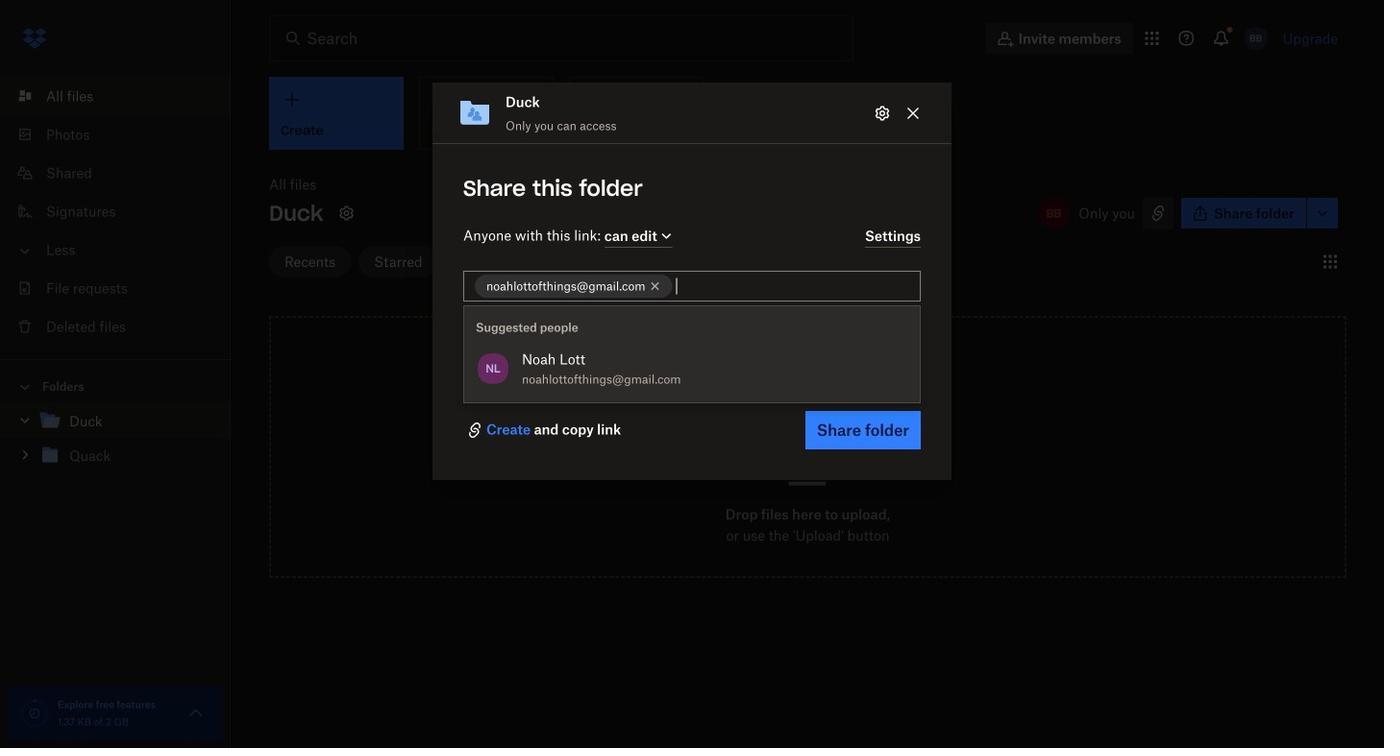 Task type: locate. For each thing, give the bounding box(es) containing it.
option
[[464, 343, 920, 395]]

group
[[0, 400, 231, 488]]

list item
[[0, 77, 231, 115]]

list
[[0, 65, 231, 359]]

None text field
[[676, 276, 909, 297]]

sharing modal dialog
[[433, 83, 952, 634]]

less image
[[15, 242, 35, 261]]

Add a note (optional) text field
[[463, 309, 921, 385]]

none text field inside sharing modal "dialog"
[[676, 276, 909, 297]]



Task type: vqa. For each thing, say whether or not it's contained in the screenshot.
the left Signatures
no



Task type: describe. For each thing, give the bounding box(es) containing it.
dropbox image
[[15, 19, 54, 58]]

option inside sharing modal "dialog"
[[464, 343, 920, 395]]



